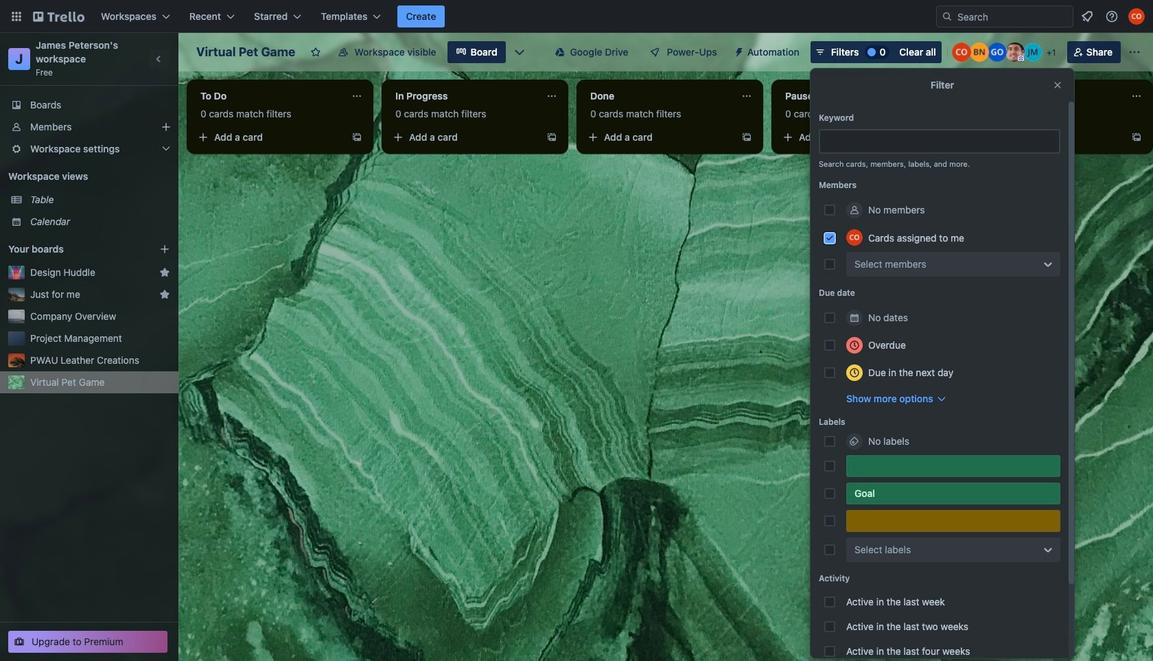 Task type: vqa. For each thing, say whether or not it's contained in the screenshot.
OPEN INFORMATION MENU image
yes



Task type: describe. For each thing, give the bounding box(es) containing it.
james peterson (jamespeterson93) image
[[1006, 43, 1025, 62]]

star or unstar board image
[[311, 47, 322, 58]]

gary orlando (garyorlando) image
[[988, 43, 1007, 62]]

primary element
[[0, 0, 1154, 33]]

2 create from template… image from the left
[[742, 132, 753, 143]]

Enter a keyword… text field
[[819, 129, 1061, 154]]

your boards with 6 items element
[[8, 241, 139, 258]]

jeremy miller (jeremymiller198) image
[[1024, 43, 1043, 62]]

0 horizontal spatial christina overa (christinaovera) image
[[952, 43, 971, 62]]

google drive icon image
[[555, 47, 565, 57]]

0 notifications image
[[1079, 8, 1096, 25]]

christina overa (christinaovera) image
[[847, 229, 863, 246]]

workspace navigation collapse icon image
[[150, 49, 169, 69]]

color: green, title: "goal" element
[[847, 483, 1061, 505]]

customize views image
[[513, 45, 527, 59]]

this member is an admin of this board. image
[[1018, 56, 1024, 62]]

Board name text field
[[190, 41, 302, 63]]

sm image
[[728, 41, 748, 60]]

color: yellow, title: none element
[[847, 510, 1061, 532]]

1 horizontal spatial christina overa (christinaovera) image
[[1129, 8, 1145, 25]]

back to home image
[[33, 5, 84, 27]]

search image
[[942, 11, 953, 22]]



Task type: locate. For each thing, give the bounding box(es) containing it.
0 vertical spatial starred icon image
[[159, 267, 170, 278]]

1 horizontal spatial create from template… image
[[937, 132, 948, 143]]

1 starred icon image from the top
[[159, 267, 170, 278]]

ben nelson (bennelson96) image
[[970, 43, 989, 62]]

1 vertical spatial starred icon image
[[159, 289, 170, 300]]

1 vertical spatial christina overa (christinaovera) image
[[952, 43, 971, 62]]

Search field
[[953, 7, 1073, 26]]

0 vertical spatial christina overa (christinaovera) image
[[1129, 8, 1145, 25]]

2 starred icon image from the top
[[159, 289, 170, 300]]

add board image
[[159, 244, 170, 255]]

color: green, title: none element
[[847, 455, 1061, 477]]

None text field
[[192, 85, 346, 107], [387, 85, 541, 107], [192, 85, 346, 107], [387, 85, 541, 107]]

create from template… image
[[352, 132, 363, 143], [937, 132, 948, 143], [1132, 132, 1143, 143]]

2 horizontal spatial create from template… image
[[1132, 132, 1143, 143]]

1 horizontal spatial create from template… image
[[742, 132, 753, 143]]

None text field
[[582, 85, 736, 107], [777, 85, 931, 107], [972, 85, 1126, 107], [582, 85, 736, 107], [777, 85, 931, 107], [972, 85, 1126, 107]]

create from template… image
[[547, 132, 558, 143], [742, 132, 753, 143]]

starred icon image
[[159, 267, 170, 278], [159, 289, 170, 300]]

1 create from template… image from the left
[[352, 132, 363, 143]]

christina overa (christinaovera) image
[[1129, 8, 1145, 25], [952, 43, 971, 62]]

0 horizontal spatial create from template… image
[[352, 132, 363, 143]]

christina overa (christinaovera) image left gary orlando (garyorlando) image
[[952, 43, 971, 62]]

show menu image
[[1128, 45, 1142, 59]]

open information menu image
[[1106, 10, 1119, 23]]

close popover image
[[1053, 80, 1064, 91]]

christina overa (christinaovera) image right open information menu icon on the top of page
[[1129, 8, 1145, 25]]

3 create from template… image from the left
[[1132, 132, 1143, 143]]

2 create from template… image from the left
[[937, 132, 948, 143]]

0 horizontal spatial create from template… image
[[547, 132, 558, 143]]

1 create from template… image from the left
[[547, 132, 558, 143]]



